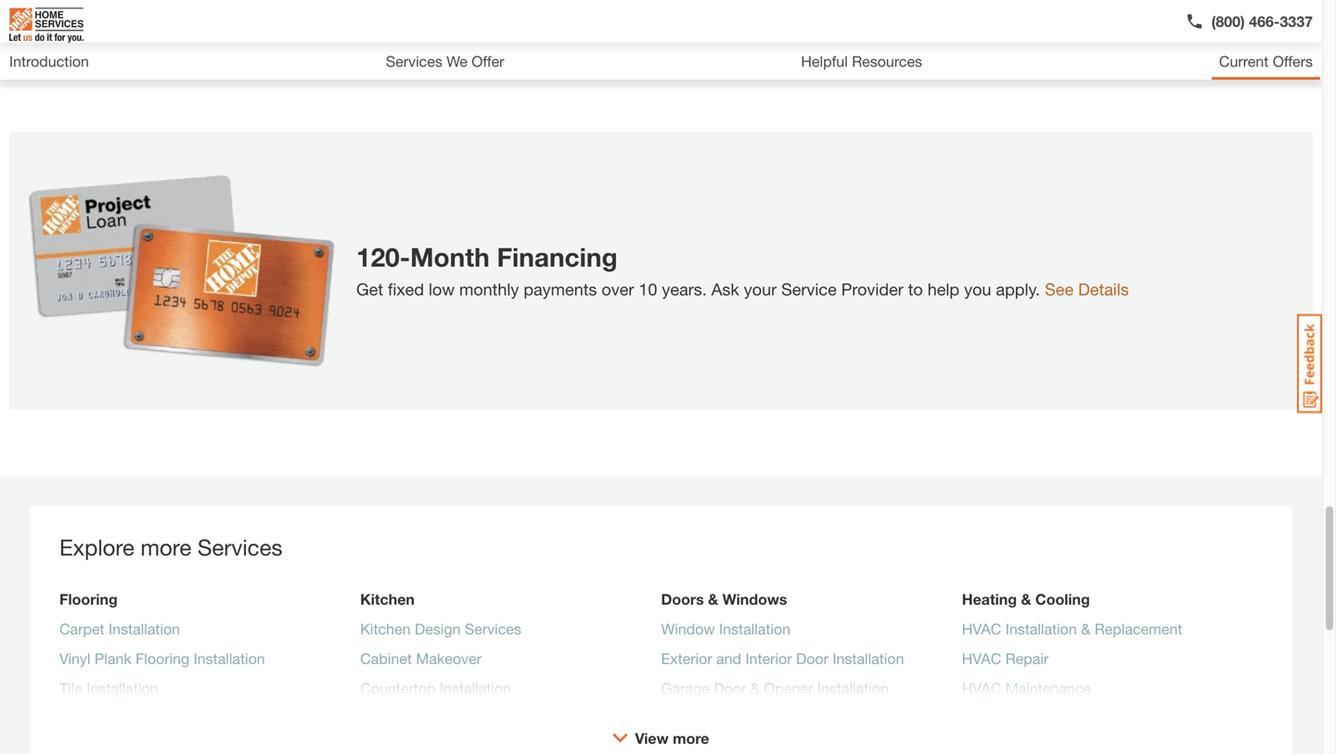 Task type: locate. For each thing, give the bounding box(es) containing it.
tile installation
[[59, 680, 158, 698]]

flooring
[[59, 591, 118, 609], [136, 650, 190, 668]]

1 vertical spatial hvac
[[962, 650, 1002, 668]]

exterior
[[661, 650, 712, 668]]

tile
[[59, 680, 83, 698]]

hvac down heating
[[962, 621, 1002, 638]]

flooring up carpet
[[59, 591, 118, 609]]

0 horizontal spatial door
[[714, 680, 747, 698]]

current offers
[[1220, 52, 1313, 70]]

heating & cooling
[[962, 591, 1090, 609]]

hd credit card image; orange credit card icon image
[[9, 132, 334, 410]]

more for view
[[673, 730, 710, 748]]

door down and on the right bottom of page
[[714, 680, 747, 698]]

hvac
[[962, 621, 1002, 638], [962, 650, 1002, 668], [962, 680, 1002, 698]]

2 horizontal spatial services
[[465, 621, 522, 638]]

tile installation link
[[59, 678, 158, 707]]

services
[[386, 52, 443, 70], [198, 534, 283, 561], [465, 621, 522, 638]]

& right doors
[[708, 591, 719, 609]]

2 vertical spatial hvac
[[962, 680, 1002, 698]]

1 vertical spatial kitchen
[[360, 621, 411, 638]]

more right explore
[[141, 534, 191, 561]]

hvac maintenance
[[962, 680, 1091, 698]]

1 kitchen from the top
[[360, 591, 415, 609]]

hvac inside "link"
[[962, 621, 1002, 638]]

1 horizontal spatial flooring
[[136, 650, 190, 668]]

(800) 466-3337
[[1212, 13, 1313, 30]]

& inside "link"
[[1082, 621, 1091, 638]]

cooling
[[1036, 591, 1090, 609]]

0 horizontal spatial more
[[141, 534, 191, 561]]

0 vertical spatial kitchen
[[360, 591, 415, 609]]

you
[[964, 280, 992, 300]]

plank
[[95, 650, 131, 668]]

heating
[[962, 591, 1017, 609]]

countertop installation
[[360, 680, 511, 698]]

door
[[796, 650, 829, 668], [714, 680, 747, 698]]

3337
[[1280, 13, 1313, 30]]

3 hvac from the top
[[962, 680, 1002, 698]]

hvac repair link
[[962, 648, 1049, 678]]

opener
[[764, 680, 813, 698]]

offers
[[1273, 52, 1313, 70]]

0 horizontal spatial services
[[198, 534, 283, 561]]

interior
[[746, 650, 792, 668]]

to
[[908, 280, 923, 300]]

&
[[708, 591, 719, 609], [1021, 591, 1032, 609], [1082, 621, 1091, 638], [751, 680, 760, 698]]

0 vertical spatial hvac
[[962, 621, 1002, 638]]

vinyl plank flooring installation link
[[59, 648, 265, 678]]

0 vertical spatial more
[[141, 534, 191, 561]]

explore
[[59, 534, 134, 561]]

2 vertical spatial services
[[465, 621, 522, 638]]

introduction
[[9, 52, 89, 70]]

helpful
[[801, 52, 848, 70]]

1 horizontal spatial door
[[796, 650, 829, 668]]

466-
[[1250, 13, 1280, 30]]

explore more services
[[59, 534, 283, 561]]

fixed
[[388, 280, 424, 300]]

hvac left repair
[[962, 650, 1002, 668]]

exterior and interior door installation link
[[661, 648, 904, 678]]

1 horizontal spatial services
[[386, 52, 443, 70]]

and
[[717, 650, 742, 668]]

see details link
[[1045, 280, 1129, 300]]

we
[[447, 52, 468, 70]]

hvac down the hvac repair link
[[962, 680, 1002, 698]]

hvac for hvac installation & replacement
[[962, 621, 1002, 638]]

replacement
[[1095, 621, 1183, 638]]

window
[[661, 621, 715, 638]]

kitchen
[[360, 591, 415, 609], [360, 621, 411, 638]]

doors & windows
[[661, 591, 788, 609]]

2 hvac from the top
[[962, 650, 1002, 668]]

countertop installation link
[[360, 678, 511, 707]]

provider
[[842, 280, 904, 300]]

garage door & opener installation
[[661, 680, 889, 698]]

installation
[[109, 621, 180, 638], [719, 621, 791, 638], [1006, 621, 1077, 638], [194, 650, 265, 668], [833, 650, 904, 668], [87, 680, 158, 698], [440, 680, 511, 698], [818, 680, 889, 698]]

0 vertical spatial services
[[386, 52, 443, 70]]

maintenance
[[1006, 680, 1091, 698]]

kitchen for kitchen design services
[[360, 621, 411, 638]]

your
[[744, 280, 777, 300]]

1 horizontal spatial more
[[673, 730, 710, 748]]

window installation link
[[661, 618, 791, 648]]

more
[[141, 534, 191, 561], [673, 730, 710, 748]]

120-month financing get fixed low monthly payments over 10 years. ask your service provider to help you apply. see details
[[356, 242, 1129, 300]]

design
[[415, 621, 461, 638]]

1 vertical spatial door
[[714, 680, 747, 698]]

services for kitchen design services
[[465, 621, 522, 638]]

view
[[635, 730, 669, 748]]

current
[[1220, 52, 1269, 70]]

0 horizontal spatial flooring
[[59, 591, 118, 609]]

help
[[928, 280, 960, 300]]

1 vertical spatial more
[[673, 730, 710, 748]]

garage
[[661, 680, 710, 698]]

1 vertical spatial flooring
[[136, 650, 190, 668]]

flooring right plank
[[136, 650, 190, 668]]

(800) 466-3337 link
[[1186, 10, 1313, 32]]

more right view
[[673, 730, 710, 748]]

1 hvac from the top
[[962, 621, 1002, 638]]

0 vertical spatial door
[[796, 650, 829, 668]]

carpet
[[59, 621, 105, 638]]

monthly
[[459, 280, 519, 300]]

door up opener
[[796, 650, 829, 668]]

1 vertical spatial services
[[198, 534, 283, 561]]

2 kitchen from the top
[[360, 621, 411, 638]]

& down cooling
[[1082, 621, 1091, 638]]

over
[[602, 280, 634, 300]]

financing
[[497, 242, 618, 273]]



Task type: describe. For each thing, give the bounding box(es) containing it.
years.
[[662, 280, 707, 300]]

hvac maintenance link
[[962, 678, 1091, 707]]

resources
[[852, 52, 923, 70]]

120-
[[356, 242, 410, 273]]

garage door & opener installation link
[[661, 678, 889, 707]]

hvac for hvac repair
[[962, 650, 1002, 668]]

kitchen design services link
[[360, 618, 522, 648]]

exterior and interior door installation
[[661, 650, 904, 668]]

10
[[639, 280, 658, 300]]

door inside "link"
[[796, 650, 829, 668]]

hvac repair
[[962, 650, 1049, 668]]

kitchen for kitchen
[[360, 591, 415, 609]]

(800)
[[1212, 13, 1245, 30]]

get
[[356, 280, 383, 300]]

cabinet makeover link
[[360, 648, 482, 678]]

do it for you logo image
[[9, 0, 84, 50]]

carpet installation link
[[59, 618, 180, 648]]

vinyl plank flooring installation
[[59, 650, 265, 668]]

windows
[[723, 591, 788, 609]]

cabinet
[[360, 650, 412, 668]]

hvac installation & replacement link
[[962, 618, 1183, 648]]

carpet installation
[[59, 621, 180, 638]]

0 vertical spatial flooring
[[59, 591, 118, 609]]

hvac for hvac maintenance
[[962, 680, 1002, 698]]

view more
[[635, 730, 710, 748]]

low
[[429, 280, 455, 300]]

vinyl
[[59, 650, 90, 668]]

ask
[[712, 280, 740, 300]]

cabinet makeover
[[360, 650, 482, 668]]

doors
[[661, 591, 704, 609]]

& down the interior
[[751, 680, 760, 698]]

details
[[1079, 280, 1129, 300]]

offer
[[472, 52, 504, 70]]

see
[[1045, 280, 1074, 300]]

repair
[[1006, 650, 1049, 668]]

services we offer
[[386, 52, 504, 70]]

makeover
[[416, 650, 482, 668]]

payments
[[524, 280, 597, 300]]

feedback link image
[[1298, 314, 1323, 414]]

more for explore
[[141, 534, 191, 561]]

service
[[782, 280, 837, 300]]

& left cooling
[[1021, 591, 1032, 609]]

month
[[410, 242, 490, 273]]

services for explore more services
[[198, 534, 283, 561]]

helpful resources
[[801, 52, 923, 70]]

apply.
[[996, 280, 1041, 300]]

kitchen design services
[[360, 621, 522, 638]]

countertop
[[360, 680, 436, 698]]

hvac installation & replacement
[[962, 621, 1183, 638]]

window installation
[[661, 621, 791, 638]]



Task type: vqa. For each thing, say whether or not it's contained in the screenshot.
DIY
no



